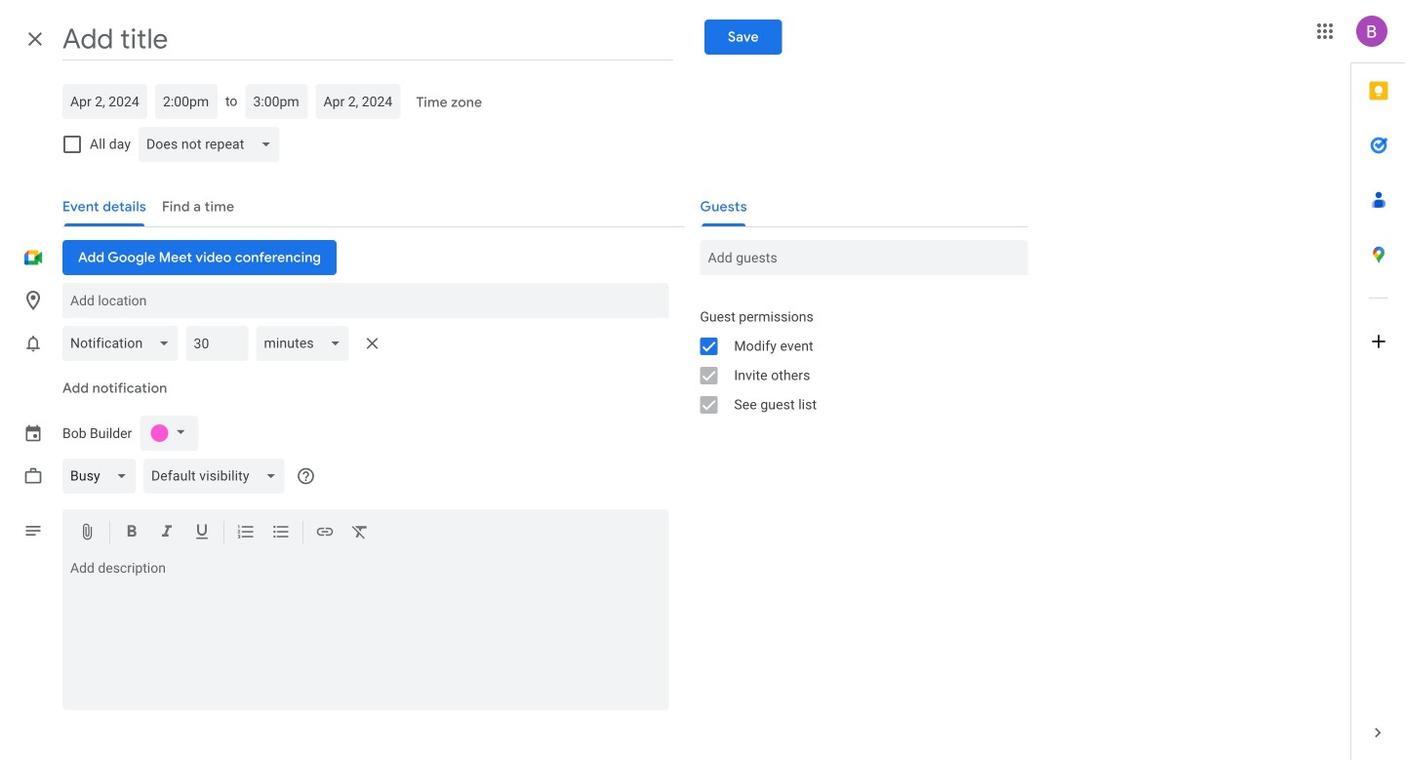 Task type: describe. For each thing, give the bounding box(es) containing it.
30 minutes before element
[[62, 320, 388, 367]]

Description text field
[[62, 560, 669, 707]]

Title text field
[[62, 18, 673, 61]]

bold image
[[122, 522, 141, 545]]

Start time text field
[[163, 84, 210, 119]]

Start date text field
[[70, 84, 140, 119]]

underline image
[[192, 522, 212, 545]]

italic image
[[157, 522, 177, 545]]

numbered list image
[[236, 522, 256, 545]]



Task type: vqa. For each thing, say whether or not it's contained in the screenshot.
Minutes in advance for notification number field
yes



Task type: locate. For each thing, give the bounding box(es) containing it.
Guests text field
[[708, 240, 1020, 275]]

End date text field
[[323, 84, 393, 119]]

None field
[[139, 121, 287, 168], [62, 320, 186, 367], [256, 320, 357, 367], [62, 453, 143, 500], [143, 453, 292, 500], [139, 121, 287, 168], [62, 320, 186, 367], [256, 320, 357, 367], [62, 453, 143, 500], [143, 453, 292, 500]]

Minutes in advance for notification number field
[[194, 326, 240, 361]]

group
[[684, 303, 1028, 420]]

formatting options toolbar
[[62, 509, 669, 557]]

Add location text field
[[70, 283, 661, 318]]

remove formatting image
[[350, 522, 370, 545]]

End time text field
[[253, 84, 300, 119]]

insert link image
[[315, 522, 335, 545]]

bulleted list image
[[271, 522, 291, 545]]

tab list
[[1352, 63, 1405, 706]]



